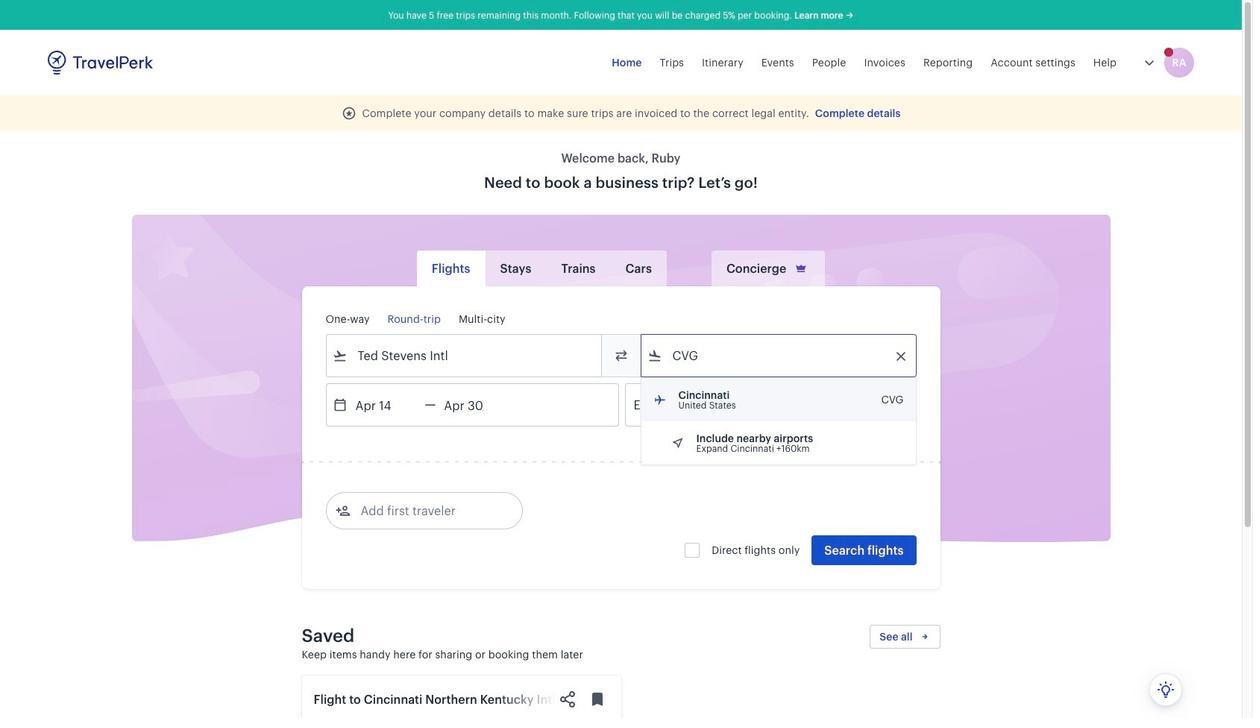 Task type: locate. For each thing, give the bounding box(es) containing it.
To search field
[[662, 344, 897, 368]]

Add first traveler search field
[[350, 499, 506, 523]]

From search field
[[347, 344, 582, 368]]



Task type: describe. For each thing, give the bounding box(es) containing it.
Depart text field
[[347, 384, 425, 426]]

Return text field
[[436, 384, 514, 426]]



Task type: vqa. For each thing, say whether or not it's contained in the screenshot.
CALENDAR application
no



